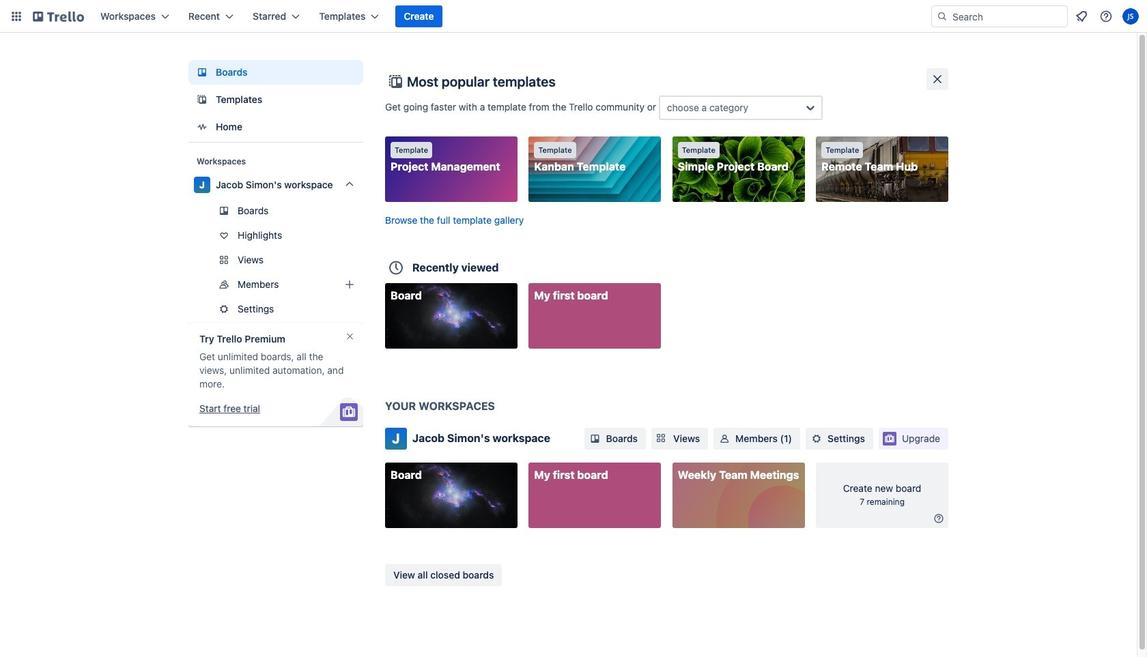 Task type: vqa. For each thing, say whether or not it's contained in the screenshot.
the left filters
no



Task type: locate. For each thing, give the bounding box(es) containing it.
1 horizontal spatial sm image
[[932, 512, 946, 526]]

open information menu image
[[1099, 10, 1113, 23]]

0 horizontal spatial sm image
[[718, 432, 731, 446]]

sm image
[[718, 432, 731, 446], [810, 432, 824, 446]]

0 notifications image
[[1073, 8, 1090, 25]]

1 horizontal spatial sm image
[[810, 432, 824, 446]]

0 horizontal spatial sm image
[[588, 432, 602, 446]]

home image
[[194, 119, 210, 135]]

1 vertical spatial sm image
[[932, 512, 946, 526]]

sm image
[[588, 432, 602, 446], [932, 512, 946, 526]]



Task type: describe. For each thing, give the bounding box(es) containing it.
Search field
[[948, 6, 1067, 27]]

jacob simon (jacobsimon16) image
[[1123, 8, 1139, 25]]

template board image
[[194, 92, 210, 108]]

search image
[[937, 11, 948, 22]]

0 vertical spatial sm image
[[588, 432, 602, 446]]

2 sm image from the left
[[810, 432, 824, 446]]

1 sm image from the left
[[718, 432, 731, 446]]

back to home image
[[33, 5, 84, 27]]

board image
[[194, 64, 210, 81]]

primary element
[[0, 0, 1147, 33]]

add image
[[341, 277, 358, 293]]



